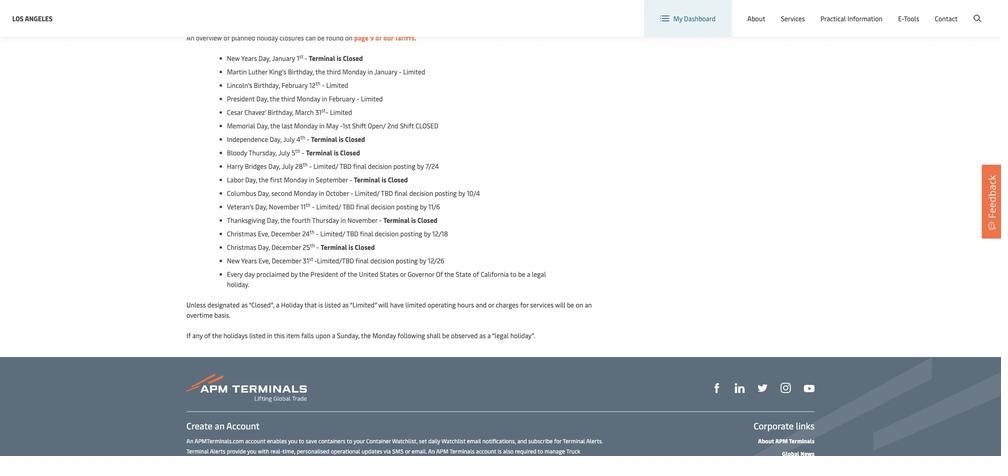 Task type: describe. For each thing, give the bounding box(es) containing it.
legal
[[532, 270, 547, 279]]

12/26
[[428, 256, 445, 265]]

the left 'first'
[[259, 175, 269, 184]]

31 for cesar chavez' birthday, march 31
[[316, 108, 322, 117]]

services button
[[782, 0, 806, 37]]

- right 'may'
[[340, 121, 343, 130]]

terminal inside "bloody thursday, july 5 th - terminal is closed"
[[306, 148, 333, 157]]

25
[[303, 243, 310, 252]]

1 horizontal spatial january
[[375, 67, 398, 76]]

0 horizontal spatial an
[[215, 420, 225, 432]]

martin luther king's birthday, the third monday in january - limited
[[227, 67, 426, 76]]

11/6
[[429, 202, 440, 211]]

christmas eve, december 24 th - limited/ tbd final decision posting by 12/18
[[227, 229, 448, 238]]

closures
[[280, 33, 304, 42]]

holiday
[[281, 300, 303, 309]]

the left last
[[270, 121, 280, 130]]

page
[[354, 33, 369, 42]]

july for day,
[[283, 135, 295, 144]]

harry bridges day, july 28 th - limited/ tbd final decision posting by 7/24
[[227, 161, 439, 171]]

of
[[436, 270, 443, 279]]

be inside "every day proclaimed by the president of the united states or governor of the state of california to be a legal holiday."
[[519, 270, 526, 279]]

- inside christmas eve, december 24 th - limited/ tbd final decision posting by 12/18
[[316, 229, 319, 238]]

th for 25
[[310, 242, 315, 249]]

to inside "every day proclaimed by the president of the united states or governor of the state of california to be a legal holiday."
[[511, 270, 517, 279]]

e-
[[899, 14, 905, 23]]

24
[[302, 229, 310, 238]]

required
[[516, 448, 537, 456]]

by left 10/4
[[459, 189, 466, 198]]

in left the this
[[267, 331, 273, 340]]

birthday, inside "cesar chavez' birthday, march 31 st - limited"
[[268, 108, 294, 117]]

eve, inside "new years eve, december 31 st -limited/tbd final decision posting by 12/26"
[[259, 256, 270, 265]]

sms
[[393, 448, 404, 456]]

independence
[[227, 135, 268, 144]]

email
[[467, 438, 482, 445]]

on inside unless designated as "closed", a holiday that is listed as "limited" will have limited operating hours and or charges for services will be on an overtime basis.
[[576, 300, 584, 309]]

apm inside an apmterminals.com account enables you to save containers to your container watchlist, set daily watchlist email notifications, and subscribe for terminal alerts. terminal alerts provide you with real-time, personalised operational updates via sms or email. an apm terminals account is also required to manage truc
[[437, 448, 449, 456]]

is inside new years day, january 1 st - terminal is closed
[[337, 54, 342, 63]]

to down subscribe
[[538, 448, 544, 456]]

day, for president
[[257, 94, 269, 103]]

set
[[419, 438, 427, 445]]

independence day, july 4 th - terminal is closed
[[227, 134, 365, 144]]

july inside harry bridges day, july 28 th - limited/ tbd final decision posting by 7/24
[[282, 162, 294, 171]]

feedback button
[[983, 165, 1002, 238]]

- down columbus day, second monday in october - limited/ tbd final decision posting by 10/4
[[379, 216, 382, 225]]

of down limited/tbd
[[340, 270, 346, 279]]

tbd inside christmas eve, december 24 th - limited/ tbd final decision posting by 12/18
[[347, 229, 359, 238]]

be inside unless designated as "closed", a holiday that is listed as "limited" will have limited operating hours and or charges for services will be on an overtime basis.
[[567, 300, 575, 309]]

in left 'may'
[[320, 121, 325, 130]]

can
[[306, 33, 316, 42]]

provide
[[227, 448, 246, 456]]

day, inside harry bridges day, july 28 th - limited/ tbd final decision posting by 7/24
[[269, 162, 281, 171]]

day, for independence
[[270, 135, 282, 144]]

services
[[782, 14, 806, 23]]

in left 'september'
[[309, 175, 315, 184]]

switch location button
[[759, 7, 818, 16]]

in up christmas eve, december 24 th - limited/ tbd final decision posting by 12/18
[[341, 216, 346, 225]]

th for 5
[[296, 148, 300, 154]]

or inside an apmterminals.com account enables you to save containers to your container watchlist, set daily watchlist email notifications, and subscribe for terminal alerts. terminal alerts provide you with real-time, personalised operational updates via sms or email. an apm terminals account is also required to manage truc
[[405, 448, 411, 456]]

limited up open/
[[361, 94, 383, 103]]

november inside veteran's day, november 11 th - limited/ tbd final decision posting by 11/6
[[269, 202, 299, 211]]

0 horizontal spatial you
[[247, 448, 257, 456]]

my dashboard button
[[661, 0, 716, 37]]

monday down page
[[343, 67, 366, 76]]

overview
[[196, 33, 222, 42]]

1 horizontal spatial account
[[962, 8, 986, 17]]

united
[[359, 270, 379, 279]]

february inside lincoln's birthday, february 12 th - limited
[[282, 81, 308, 90]]

save
[[306, 438, 317, 445]]

governor
[[408, 270, 435, 279]]

terminals inside an apmterminals.com account enables you to save containers to your container watchlist, set daily watchlist email notifications, and subscribe for terminal alerts. terminal alerts provide you with real-time, personalised operational updates via sms or email. an apm terminals account is also required to manage truc
[[450, 448, 475, 456]]

cesar
[[227, 108, 243, 117]]

limited inside lincoln's birthday, february 12 th - limited
[[326, 81, 349, 90]]

charges
[[496, 300, 519, 309]]

closed
[[416, 121, 439, 130]]

twitter image
[[758, 384, 768, 393]]

login
[[920, 8, 936, 17]]

th for 4
[[301, 134, 305, 141]]

state
[[456, 270, 472, 279]]

christmas for day,
[[227, 243, 257, 252]]

a inside unless designated as "closed", a holiday that is listed as "limited" will have limited operating hours and or charges for services will be on an overtime basis.
[[276, 300, 280, 309]]

"closed",
[[249, 300, 275, 309]]

time,
[[283, 448, 296, 456]]

watchlist
[[442, 438, 466, 445]]

menu
[[865, 8, 881, 17]]

hours
[[458, 300, 475, 309]]

california
[[481, 270, 509, 279]]

december for day,
[[272, 243, 301, 252]]

of right '9'
[[376, 33, 382, 42]]

about apm terminals
[[759, 438, 815, 445]]

planned
[[232, 33, 255, 42]]

by inside veteran's day, november 11 th - limited/ tbd final decision posting by 11/6
[[420, 202, 427, 211]]

0 vertical spatial apm
[[776, 438, 789, 445]]

tbd inside harry bridges day, july 28 th - limited/ tbd final decision posting by 7/24
[[340, 162, 352, 171]]

day, for labor
[[245, 175, 257, 184]]

7/24
[[426, 162, 439, 171]]

an inside unless designated as "closed", a holiday that is listed as "limited" will have limited operating hours and or charges for services will be on an overtime basis.
[[585, 300, 592, 309]]

0 horizontal spatial president
[[227, 94, 255, 103]]

for for terminal
[[555, 438, 562, 445]]

alerts
[[210, 448, 226, 456]]

instagram link
[[781, 383, 792, 394]]

sunday,
[[337, 331, 360, 340]]

decision inside harry bridges day, july 28 th - limited/ tbd final decision posting by 7/24
[[368, 162, 392, 171]]

containers
[[319, 438, 346, 445]]

this
[[274, 331, 285, 340]]

for for services
[[521, 300, 529, 309]]

1 vertical spatial third
[[281, 94, 295, 103]]

with
[[258, 448, 269, 456]]

tbd inside veteran's day, november 11 th - limited/ tbd final decision posting by 11/6
[[343, 202, 355, 211]]

in down labor day, the first monday in september - terminal is closed at the left top of the page
[[319, 189, 325, 198]]

instagram image
[[781, 383, 792, 394]]

closed inside "bloody thursday, july 5 th - terminal is closed"
[[340, 148, 360, 157]]

4
[[297, 135, 301, 144]]

bridges
[[245, 162, 267, 171]]

the up 12
[[316, 67, 326, 76]]

harry
[[227, 162, 243, 171]]

in down martin luther king's birthday, the third monday in january - limited on the left of page
[[322, 94, 327, 103]]

be right can
[[318, 33, 325, 42]]

any
[[193, 331, 203, 340]]

memorial
[[227, 121, 255, 130]]

facebook image
[[713, 384, 722, 393]]

th for 12
[[316, 80, 321, 87]]

falls
[[302, 331, 314, 340]]

monday down 12
[[297, 94, 321, 103]]

closed inside christmas day, december 25 th - terminal is closed
[[355, 243, 375, 252]]

updates
[[362, 448, 383, 456]]

monday down 28
[[284, 175, 308, 184]]

first
[[270, 175, 282, 184]]

5
[[292, 148, 296, 157]]

day, inside new years day, january 1 st - terminal is closed
[[259, 54, 271, 63]]

- up memorial day, the last monday in may -1st shift open/ 2nd shift closed
[[357, 94, 360, 103]]

to left save
[[299, 438, 305, 445]]

posting up 11/6
[[435, 189, 457, 198]]

final for - limited/ tbd final decision posting by 11/6
[[356, 202, 370, 211]]

login / create account
[[920, 8, 986, 17]]

to left 'your'
[[347, 438, 353, 445]]

of right any
[[204, 331, 211, 340]]

decision for 11/6
[[371, 202, 395, 211]]

st for limited/tbd
[[309, 256, 313, 262]]

cesar chavez' birthday, march 31 st - limited
[[227, 107, 352, 117]]

1 horizontal spatial account
[[476, 448, 497, 456]]

1 vertical spatial account
[[227, 420, 260, 432]]

2 vertical spatial an
[[429, 448, 435, 456]]

th inside harry bridges day, july 28 th - limited/ tbd final decision posting by 7/24
[[303, 161, 308, 168]]

about for about apm terminals
[[759, 438, 775, 445]]

- down tariffs.
[[399, 67, 402, 76]]

holiday".
[[511, 331, 536, 340]]

1 will from the left
[[379, 300, 389, 309]]

contact
[[936, 14, 959, 23]]

28
[[295, 162, 303, 171]]

bloody
[[227, 148, 247, 157]]

1 vertical spatial november
[[348, 216, 378, 225]]

a right upon
[[332, 331, 336, 340]]

new for day,
[[227, 54, 240, 63]]

monday down unless designated as "closed", a holiday that is listed as "limited" will have limited operating hours and or charges for services will be on an overtime basis. at the bottom
[[373, 331, 396, 340]]

e-tools button
[[899, 0, 920, 37]]

and inside an apmterminals.com account enables you to save containers to your container watchlist, set daily watchlist email notifications, and subscribe for terminal alerts. terminal alerts provide you with real-time, personalised operational updates via sms or email. an apm terminals account is also required to manage truc
[[518, 438, 527, 445]]

limited inside "cesar chavez' birthday, march 31 st - limited"
[[330, 108, 352, 117]]

labor
[[227, 175, 244, 184]]

create an account
[[187, 420, 260, 432]]

january inside new years day, january 1 st - terminal is closed
[[272, 54, 295, 63]]

container
[[367, 438, 391, 445]]

thursday
[[312, 216, 339, 225]]

limited/ inside harry bridges day, july 28 th - limited/ tbd final decision posting by 7/24
[[314, 162, 338, 171]]

by inside harry bridges day, july 28 th - limited/ tbd final decision posting by 7/24
[[417, 162, 424, 171]]

by inside "new years eve, december 31 st -limited/tbd final decision posting by 12/26"
[[420, 256, 427, 265]]

limited down tariffs.
[[404, 67, 426, 76]]

operational
[[331, 448, 361, 456]]

limited/ inside christmas eve, december 24 th - limited/ tbd final decision posting by 12/18
[[321, 229, 345, 238]]

day, for columbus
[[258, 189, 270, 198]]

monday up the 11 at left
[[294, 189, 318, 198]]

our
[[384, 33, 394, 42]]

the down 25 at bottom left
[[299, 270, 309, 279]]

day
[[245, 270, 255, 279]]

day, for christmas
[[258, 243, 270, 252]]

posting for 12/26
[[396, 256, 418, 265]]

31 for new years eve, december 31
[[303, 256, 309, 265]]

enables
[[267, 438, 287, 445]]

by inside "every day proclaimed by the president of the united states or governor of the state of california to be a legal holiday."
[[291, 270, 298, 279]]

king's
[[269, 67, 287, 76]]

12
[[310, 81, 316, 90]]

- inside christmas day, december 25 th - terminal is closed
[[317, 243, 319, 252]]

last
[[282, 121, 293, 130]]

los angeles
[[12, 14, 53, 23]]

also
[[504, 448, 514, 456]]

in down '9'
[[368, 67, 373, 76]]

the right sunday, at the bottom left of the page
[[361, 331, 371, 340]]

- inside veteran's day, november 11 th - limited/ tbd final decision posting by 11/6
[[312, 202, 315, 211]]

1 vertical spatial listed
[[250, 331, 266, 340]]

that
[[305, 300, 317, 309]]

- inside "cesar chavez' birthday, march 31 st - limited"
[[326, 108, 329, 117]]

holidays
[[224, 331, 248, 340]]

11
[[301, 202, 306, 211]]



Task type: vqa. For each thing, say whether or not it's contained in the screenshot.
DEPARTED related to 06:36
no



Task type: locate. For each thing, give the bounding box(es) containing it.
on left page
[[345, 33, 353, 42]]

my dashboard
[[674, 14, 716, 23]]

0 horizontal spatial will
[[379, 300, 389, 309]]

0 horizontal spatial for
[[521, 300, 529, 309]]

july for thursday,
[[279, 148, 290, 157]]

president inside "every day proclaimed by the president of the united states or governor of the state of california to be a legal holiday."
[[311, 270, 339, 279]]

birthday, inside lincoln's birthday, february 12 th - limited
[[254, 81, 280, 90]]

0 vertical spatial account
[[245, 438, 266, 445]]

day, for memorial
[[257, 121, 269, 130]]

as left "limited"
[[343, 300, 349, 309]]

november down second in the top of the page
[[269, 202, 299, 211]]

2 vertical spatial july
[[282, 162, 294, 171]]

0 vertical spatial birthday,
[[288, 67, 314, 76]]

years inside new years day, january 1 st - terminal is closed
[[241, 54, 257, 63]]

terminals down links
[[790, 438, 815, 445]]

posting inside christmas eve, december 24 th - limited/ tbd final decision posting by 12/18
[[401, 229, 423, 238]]

th for 24
[[310, 229, 315, 235]]

0 vertical spatial for
[[521, 300, 529, 309]]

th down 4
[[296, 148, 300, 154]]

a left "legal
[[488, 331, 491, 340]]

31 down 25 at bottom left
[[303, 256, 309, 265]]

december up christmas day, december 25 th - terminal is closed
[[271, 229, 301, 238]]

0 horizontal spatial november
[[269, 202, 299, 211]]

services
[[531, 300, 554, 309]]

final inside christmas eve, december 24 th - limited/ tbd final decision posting by 12/18
[[360, 229, 374, 238]]

new for eve,
[[227, 256, 240, 265]]

a left the 'holiday'
[[276, 300, 280, 309]]

- right october
[[351, 189, 354, 198]]

december inside "new years eve, december 31 st -limited/tbd final decision posting by 12/26"
[[272, 256, 301, 265]]

limited/tbd
[[317, 256, 354, 265]]

an left "overview" at the top left of page
[[187, 33, 194, 42]]

an for an apmterminals.com account enables you to save containers to your container watchlist, set daily watchlist email notifications, and subscribe for terminal alerts. terminal alerts provide you with real-time, personalised operational updates via sms or email. an apm terminals account is also required to manage truc
[[187, 438, 194, 445]]

of right state
[[473, 270, 480, 279]]

about down corporate
[[759, 438, 775, 445]]

account right contact dropdown button
[[962, 8, 986, 17]]

1 vertical spatial january
[[375, 67, 398, 76]]

by inside christmas eve, december 24 th - limited/ tbd final decision posting by 12/18
[[424, 229, 431, 238]]

february up 1st
[[329, 94, 355, 103]]

email.
[[412, 448, 427, 456]]

day, inside christmas day, december 25 th - terminal is closed
[[258, 243, 270, 252]]

posting inside "new years eve, december 31 st -limited/tbd final decision posting by 12/26"
[[396, 256, 418, 265]]

1 vertical spatial an
[[187, 438, 194, 445]]

eve,
[[258, 229, 270, 238], [259, 256, 270, 265]]

th
[[316, 80, 321, 87], [301, 134, 305, 141], [296, 148, 300, 154], [303, 161, 308, 168], [306, 202, 311, 208], [310, 229, 315, 235], [310, 242, 315, 249]]

or inside "every day proclaimed by the president of the united states or governor of the state of california to be a legal holiday."
[[400, 270, 406, 279]]

2 vertical spatial december
[[272, 256, 301, 265]]

31 inside "cesar chavez' birthday, march 31 st - limited"
[[316, 108, 322, 117]]

1 vertical spatial birthday,
[[254, 81, 280, 90]]

columbus day, second monday in october - limited/ tbd final decision posting by 10/4
[[227, 189, 480, 198]]

1 horizontal spatial as
[[343, 300, 349, 309]]

of
[[224, 33, 230, 42], [376, 33, 382, 42], [340, 270, 346, 279], [473, 270, 480, 279], [204, 331, 211, 340]]

limited/ up 'september'
[[314, 162, 338, 171]]

open/
[[368, 121, 386, 130]]

monday down the march
[[294, 121, 318, 130]]

or left the charges at the bottom of the page
[[489, 300, 495, 309]]

0 horizontal spatial terminals
[[450, 448, 475, 456]]

1 new from the top
[[227, 54, 240, 63]]

is inside independence day, july 4 th - terminal is closed
[[339, 135, 344, 144]]

1
[[297, 54, 300, 63]]

feedback
[[986, 175, 1000, 218]]

shift
[[352, 121, 366, 130], [400, 121, 414, 130]]

apm down corporate links
[[776, 438, 789, 445]]

1 vertical spatial new
[[227, 256, 240, 265]]

subscribe
[[529, 438, 553, 445]]

day, up 'first'
[[269, 162, 281, 171]]

the down lincoln's birthday, february 12 th - limited
[[270, 94, 280, 103]]

2 vertical spatial birthday,
[[268, 108, 294, 117]]

march
[[295, 108, 314, 117]]

the right of
[[445, 270, 455, 279]]

a left legal
[[527, 270, 531, 279]]

los angeles link
[[12, 13, 53, 24]]

veteran's
[[227, 202, 254, 211]]

0 vertical spatial about
[[748, 14, 766, 23]]

observed
[[451, 331, 478, 340]]

is inside christmas day, december 25 th - terminal is closed
[[349, 243, 354, 252]]

new up martin
[[227, 54, 240, 63]]

your
[[354, 438, 365, 445]]

0 vertical spatial listed
[[325, 300, 341, 309]]

terminal inside new years day, january 1 st - terminal is closed
[[309, 54, 335, 63]]

unless designated as "closed", a holiday that is listed as "limited" will have limited operating hours and or charges for services will be on an overtime basis.
[[187, 300, 592, 320]]

- right 28
[[309, 162, 312, 171]]

the
[[316, 67, 326, 76], [270, 94, 280, 103], [270, 121, 280, 130], [259, 175, 269, 184], [281, 216, 290, 225], [299, 270, 309, 279], [348, 270, 358, 279], [445, 270, 455, 279], [212, 331, 222, 340], [361, 331, 371, 340]]

eve, inside christmas eve, december 24 th - limited/ tbd final decision posting by 12/18
[[258, 229, 270, 238]]

december left 25 at bottom left
[[272, 243, 301, 252]]

november up christmas eve, december 24 th - limited/ tbd final decision posting by 12/18
[[348, 216, 378, 225]]

1 horizontal spatial terminals
[[790, 438, 815, 445]]

november
[[269, 202, 299, 211], [348, 216, 378, 225]]

holiday
[[257, 33, 278, 42]]

my
[[674, 14, 683, 23]]

0 horizontal spatial account
[[245, 438, 266, 445]]

memorial day, the last monday in may -1st shift open/ 2nd shift closed
[[227, 121, 439, 130]]

every day proclaimed by the president of the united states or governor of the state of california to be a legal holiday.
[[227, 270, 547, 289]]

1 vertical spatial christmas
[[227, 243, 257, 252]]

president down limited/tbd
[[311, 270, 339, 279]]

apmt footer logo image
[[187, 374, 307, 402]]

luther
[[249, 67, 268, 76]]

july left 4
[[283, 135, 295, 144]]

0 vertical spatial new
[[227, 54, 240, 63]]

th inside lincoln's birthday, february 12 th - limited
[[316, 80, 321, 87]]

for
[[521, 300, 529, 309], [555, 438, 562, 445]]

st inside "new years eve, december 31 st -limited/tbd final decision posting by 12/26"
[[309, 256, 313, 262]]

be right services
[[567, 300, 575, 309]]

0 vertical spatial an
[[187, 33, 194, 42]]

new inside "new years eve, december 31 st -limited/tbd final decision posting by 12/26"
[[227, 256, 240, 265]]

1 vertical spatial terminals
[[450, 448, 475, 456]]

terminal inside independence day, july 4 th - terminal is closed
[[311, 135, 338, 144]]

item
[[287, 331, 300, 340]]

st
[[300, 53, 304, 60], [322, 107, 326, 114], [309, 256, 313, 262]]

1 horizontal spatial apm
[[776, 438, 789, 445]]

practical information button
[[821, 0, 883, 37]]

limited
[[406, 300, 426, 309]]

practical information
[[821, 14, 883, 23]]

0 horizontal spatial and
[[476, 300, 487, 309]]

october
[[326, 189, 349, 198]]

limited/
[[314, 162, 338, 171], [355, 189, 380, 198], [317, 202, 341, 211], [321, 229, 345, 238]]

eve, up proclaimed
[[259, 256, 270, 265]]

1 horizontal spatial will
[[556, 300, 566, 309]]

st for terminal
[[300, 53, 304, 60]]

th inside "bloody thursday, july 5 th - terminal is closed"
[[296, 148, 300, 154]]

terminal inside christmas day, december 25 th - terminal is closed
[[321, 243, 347, 252]]

to
[[511, 270, 517, 279], [299, 438, 305, 445], [347, 438, 353, 445], [538, 448, 544, 456]]

0 vertical spatial christmas
[[227, 229, 257, 238]]

birthday, down luther
[[254, 81, 280, 90]]

closed inside independence day, july 4 th - terminal is closed
[[345, 135, 365, 144]]

1 horizontal spatial shift
[[400, 121, 414, 130]]

about left switch
[[748, 14, 766, 23]]

day, inside veteran's day, november 11 th - limited/ tbd final decision posting by 11/6
[[256, 202, 268, 211]]

day, up luther
[[259, 54, 271, 63]]

as left "closed",
[[242, 300, 248, 309]]

linkedin__x28_alt_x29__3_ link
[[736, 383, 745, 393]]

1 horizontal spatial third
[[327, 67, 341, 76]]

as left "legal
[[480, 331, 486, 340]]

1 horizontal spatial an
[[585, 300, 592, 309]]

31 inside "new years eve, december 31 st -limited/tbd final decision posting by 12/26"
[[303, 256, 309, 265]]

- inside "new years eve, december 31 st -limited/tbd final decision posting by 12/26"
[[315, 256, 317, 265]]

1 horizontal spatial you
[[288, 438, 298, 445]]

1st
[[343, 121, 351, 130]]

2 christmas from the top
[[227, 243, 257, 252]]

2 horizontal spatial st
[[322, 107, 326, 114]]

as
[[242, 300, 248, 309], [343, 300, 349, 309], [480, 331, 486, 340]]

1 horizontal spatial create
[[942, 8, 961, 17]]

january down the page 9 of our tariffs. link on the left
[[375, 67, 398, 76]]

day, right 'thanksgiving'
[[267, 216, 279, 225]]

1 horizontal spatial and
[[518, 438, 527, 445]]

- up columbus day, second monday in october - limited/ tbd final decision posting by 10/4
[[350, 175, 353, 184]]

states
[[380, 270, 399, 279]]

limited down martin luther king's birthday, the third monday in january - limited on the left of page
[[326, 81, 349, 90]]

final inside "new years eve, december 31 st -limited/tbd final decision posting by 12/26"
[[356, 256, 369, 265]]

0 vertical spatial terminals
[[790, 438, 815, 445]]

february up president day, the third monday in february - limited
[[282, 81, 308, 90]]

an for an overview of planned holiday closures can be found on page 9 of our tariffs.
[[187, 33, 194, 42]]

december inside christmas eve, december 24 th - limited/ tbd final decision posting by 12/18
[[271, 229, 301, 238]]

1 vertical spatial or
[[489, 300, 495, 309]]

the left holidays
[[212, 331, 222, 340]]

about for about
[[748, 14, 766, 23]]

corporate links
[[754, 420, 815, 432]]

decision for 12/18
[[375, 229, 399, 238]]

1 vertical spatial apm
[[437, 448, 449, 456]]

1 horizontal spatial for
[[555, 438, 562, 445]]

years inside "new years eve, december 31 st -limited/tbd final decision posting by 12/26"
[[241, 256, 257, 265]]

0 vertical spatial account
[[962, 8, 986, 17]]

0 horizontal spatial 31
[[303, 256, 309, 265]]

day, left second in the top of the page
[[258, 189, 270, 198]]

for inside unless designated as "closed", a holiday that is listed as "limited" will have limited operating hours and or charges for services will be on an overtime basis.
[[521, 300, 529, 309]]

christmas inside christmas eve, december 24 th - limited/ tbd final decision posting by 12/18
[[227, 229, 257, 238]]

on
[[345, 33, 353, 42], [576, 300, 584, 309]]

will left have
[[379, 300, 389, 309]]

2 will from the left
[[556, 300, 566, 309]]

is inside unless designated as "closed", a holiday that is listed as "limited" will have limited operating hours and or charges for services will be on an overtime basis.
[[319, 300, 323, 309]]

0 vertical spatial on
[[345, 33, 353, 42]]

th inside independence day, july 4 th - terminal is closed
[[301, 134, 305, 141]]

and up "required"
[[518, 438, 527, 445]]

listed right that
[[325, 300, 341, 309]]

third down found
[[327, 67, 341, 76]]

0 vertical spatial create
[[942, 8, 961, 17]]

2 vertical spatial st
[[309, 256, 313, 262]]

december inside christmas day, december 25 th - terminal is closed
[[272, 243, 301, 252]]

listed right holidays
[[250, 331, 266, 340]]

posting for 12/18
[[401, 229, 423, 238]]

posting for 11/6
[[397, 202, 419, 211]]

you left with
[[247, 448, 257, 456]]

limited/ right october
[[355, 189, 380, 198]]

1 vertical spatial 31
[[303, 256, 309, 265]]

1 vertical spatial on
[[576, 300, 584, 309]]

fourth
[[292, 216, 311, 225]]

-
[[305, 54, 308, 63], [399, 67, 402, 76], [322, 81, 325, 90], [357, 94, 360, 103], [326, 108, 329, 117], [340, 121, 343, 130], [307, 135, 310, 144], [302, 148, 305, 157], [309, 162, 312, 171], [350, 175, 353, 184], [351, 189, 354, 198], [312, 202, 315, 211], [379, 216, 382, 225], [316, 229, 319, 238], [317, 243, 319, 252], [315, 256, 317, 265]]

apmterminals.com
[[195, 438, 244, 445]]

1 horizontal spatial february
[[329, 94, 355, 103]]

apm down daily
[[437, 448, 449, 456]]

1 vertical spatial president
[[311, 270, 339, 279]]

global menu
[[844, 8, 881, 17]]

day, for thanksgiving
[[267, 216, 279, 225]]

0 vertical spatial president
[[227, 94, 255, 103]]

2 vertical spatial or
[[405, 448, 411, 456]]

of left planned
[[224, 33, 230, 42]]

tariffs.
[[395, 33, 417, 42]]

by left 11/6
[[420, 202, 427, 211]]

final inside harry bridges day, july 28 th - limited/ tbd final decision posting by 7/24
[[353, 162, 367, 171]]

1 shift from the left
[[352, 121, 366, 130]]

may
[[326, 121, 339, 130]]

th up "new years eve, december 31 st -limited/tbd final decision posting by 12/26"
[[310, 242, 315, 249]]

1 vertical spatial eve,
[[259, 256, 270, 265]]

the left united
[[348, 270, 358, 279]]

1 vertical spatial about
[[759, 438, 775, 445]]

an
[[585, 300, 592, 309], [215, 420, 225, 432]]

th inside christmas day, december 25 th - terminal is closed
[[310, 242, 315, 249]]

2 new from the top
[[227, 256, 240, 265]]

switch
[[772, 7, 791, 16]]

1 horizontal spatial president
[[311, 270, 339, 279]]

decision inside christmas eve, december 24 th - limited/ tbd final decision posting by 12/18
[[375, 229, 399, 238]]

listed inside unless designated as "closed", a holiday that is listed as "limited" will have limited operating hours and or charges for services will be on an overtime basis.
[[325, 300, 341, 309]]

birthday, up last
[[268, 108, 294, 117]]

0 vertical spatial and
[[476, 300, 487, 309]]

2 horizontal spatial as
[[480, 331, 486, 340]]

st inside "cesar chavez' birthday, march 31 st - limited"
[[322, 107, 326, 114]]

or right sms
[[405, 448, 411, 456]]

years up luther
[[241, 54, 257, 63]]

0 vertical spatial years
[[241, 54, 257, 63]]

final for - limited/ tbd final decision posting by 12/18
[[360, 229, 374, 238]]

following
[[398, 331, 425, 340]]

page 9 of our tariffs. link
[[354, 33, 417, 42]]

2 years from the top
[[241, 256, 257, 265]]

0 vertical spatial st
[[300, 53, 304, 60]]

- inside lincoln's birthday, february 12 th - limited
[[322, 81, 325, 90]]

- right 25 at bottom left
[[317, 243, 319, 252]]

0 vertical spatial you
[[288, 438, 298, 445]]

1 vertical spatial december
[[272, 243, 301, 252]]

th down "bloody thursday, july 5 th - terminal is closed"
[[303, 161, 308, 168]]

in
[[368, 67, 373, 76], [322, 94, 327, 103], [320, 121, 325, 130], [309, 175, 315, 184], [319, 189, 325, 198], [341, 216, 346, 225], [267, 331, 273, 340]]

contact button
[[936, 0, 959, 37]]

switch location
[[772, 7, 818, 16]]

day, up 'thanksgiving'
[[256, 202, 268, 211]]

personalised
[[297, 448, 330, 456]]

linkedin image
[[736, 384, 745, 393]]

years up 'day'
[[241, 256, 257, 265]]

1 vertical spatial account
[[476, 448, 497, 456]]

1 vertical spatial an
[[215, 420, 225, 432]]

0 horizontal spatial as
[[242, 300, 248, 309]]

1 vertical spatial create
[[187, 420, 213, 432]]

limited
[[404, 67, 426, 76], [326, 81, 349, 90], [361, 94, 383, 103], [330, 108, 352, 117]]

1 horizontal spatial 31
[[316, 108, 322, 117]]

2 shift from the left
[[400, 121, 414, 130]]

1 vertical spatial and
[[518, 438, 527, 445]]

decision inside "new years eve, december 31 st -limited/tbd final decision posting by 12/26"
[[371, 256, 395, 265]]

manage
[[545, 448, 566, 456]]

day, inside independence day, july 4 th - terminal is closed
[[270, 135, 282, 144]]

holiday.
[[227, 280, 250, 289]]

- right "1"
[[305, 54, 308, 63]]

- inside new years day, january 1 st - terminal is closed
[[305, 54, 308, 63]]

you up time,
[[288, 438, 298, 445]]

st for limited
[[322, 107, 326, 114]]

1 horizontal spatial listed
[[325, 300, 341, 309]]

posting inside veteran's day, november 11 th - limited/ tbd final decision posting by 11/6
[[397, 202, 419, 211]]

final for -limited/tbd final decision posting by 12/26
[[356, 256, 369, 265]]

2nd
[[388, 121, 399, 130]]

limited/ down "thanksgiving day, the fourth thursday in november - terminal is closed" on the top left of the page
[[321, 229, 345, 238]]

limited/ inside veteran's day, november 11 th - limited/ tbd final decision posting by 11/6
[[317, 202, 341, 211]]

0 vertical spatial third
[[327, 67, 341, 76]]

decision inside veteran's day, november 11 th - limited/ tbd final decision posting by 11/6
[[371, 202, 395, 211]]

decision for 12/26
[[371, 256, 395, 265]]

lincoln's
[[227, 81, 253, 90]]

0 horizontal spatial create
[[187, 420, 213, 432]]

0 horizontal spatial account
[[227, 420, 260, 432]]

be right shall
[[443, 331, 450, 340]]

have
[[390, 300, 404, 309]]

labor day, the first monday in september - terminal is closed
[[227, 175, 408, 184]]

- inside independence day, july 4 th - terminal is closed
[[307, 135, 310, 144]]

create right the '/'
[[942, 8, 961, 17]]

0 vertical spatial 31
[[316, 108, 322, 117]]

day, for veteran's
[[256, 202, 268, 211]]

july
[[283, 135, 295, 144], [279, 148, 290, 157], [282, 162, 294, 171]]

- down christmas day, december 25 th - terminal is closed
[[315, 256, 317, 265]]

new years day, january 1 st - terminal is closed
[[227, 53, 363, 63]]

july inside "bloody thursday, july 5 th - terminal is closed"
[[279, 148, 290, 157]]

0 horizontal spatial shift
[[352, 121, 366, 130]]

and inside unless designated as "closed", a holiday that is listed as "limited" will have limited operating hours and or charges for services will be on an overtime basis.
[[476, 300, 487, 309]]

0 vertical spatial december
[[271, 229, 301, 238]]

years for eve,
[[241, 256, 257, 265]]

1 vertical spatial st
[[322, 107, 326, 114]]

0 vertical spatial eve,
[[258, 229, 270, 238]]

or inside unless designated as "closed", a holiday that is listed as "limited" will have limited operating hours and or charges for services will be on an overtime basis.
[[489, 300, 495, 309]]

1 vertical spatial for
[[555, 438, 562, 445]]

day, up chavez'
[[257, 94, 269, 103]]

th inside veteran's day, november 11 th - limited/ tbd final decision posting by 11/6
[[306, 202, 311, 208]]

th inside christmas eve, december 24 th - limited/ tbd final decision posting by 12/18
[[310, 229, 315, 235]]

1 horizontal spatial on
[[576, 300, 584, 309]]

1 vertical spatial years
[[241, 256, 257, 265]]

0 horizontal spatial apm
[[437, 448, 449, 456]]

1 years from the top
[[241, 54, 257, 63]]

0 vertical spatial january
[[272, 54, 295, 63]]

the left fourth
[[281, 216, 290, 225]]

- right the 5
[[302, 148, 305, 157]]

- right 4
[[307, 135, 310, 144]]

0 vertical spatial an
[[585, 300, 592, 309]]

an down daily
[[429, 448, 435, 456]]

new up every
[[227, 256, 240, 265]]

1 horizontal spatial november
[[348, 216, 378, 225]]

basis.
[[215, 311, 231, 320]]

0 horizontal spatial third
[[281, 94, 295, 103]]

account up with
[[245, 438, 266, 445]]

by left 7/24
[[417, 162, 424, 171]]

posting left 12/18
[[401, 229, 423, 238]]

or right states in the left bottom of the page
[[400, 270, 406, 279]]

about apm terminals link
[[759, 438, 815, 445]]

july inside independence day, july 4 th - terminal is closed
[[283, 135, 295, 144]]

- inside harry bridges day, july 28 th - limited/ tbd final decision posting by 7/24
[[309, 162, 312, 171]]

is inside "bloody thursday, july 5 th - terminal is closed"
[[334, 148, 339, 157]]

by right proclaimed
[[291, 270, 298, 279]]

- inside "bloody thursday, july 5 th - terminal is closed"
[[302, 148, 305, 157]]

december for eve,
[[271, 229, 301, 238]]

shift right 2nd
[[400, 121, 414, 130]]

1 christmas from the top
[[227, 229, 257, 238]]

th down martin luther king's birthday, the third monday in january - limited on the left of page
[[316, 80, 321, 87]]

0 horizontal spatial listed
[[250, 331, 266, 340]]

christmas inside christmas day, december 25 th - terminal is closed
[[227, 243, 257, 252]]

0 vertical spatial february
[[282, 81, 308, 90]]

st down 25 at bottom left
[[309, 256, 313, 262]]

every
[[227, 270, 243, 279]]

th for 11
[[306, 202, 311, 208]]

posting inside harry bridges day, july 28 th - limited/ tbd final decision posting by 7/24
[[394, 162, 416, 171]]

closed inside new years day, january 1 st - terminal is closed
[[343, 54, 363, 63]]

1 vertical spatial july
[[279, 148, 290, 157]]

- right 24
[[316, 229, 319, 238]]

9
[[370, 33, 374, 42]]

a inside "every day proclaimed by the president of the united states or governor of the state of california to be a legal holiday."
[[527, 270, 531, 279]]

st inside new years day, january 1 st - terminal is closed
[[300, 53, 304, 60]]

0 vertical spatial or
[[400, 270, 406, 279]]

new years eve, december 31 st -limited/tbd final decision posting by 12/26
[[227, 256, 445, 265]]

th down fourth
[[310, 229, 315, 235]]

/
[[938, 8, 940, 17]]

september
[[316, 175, 348, 184]]

thursday,
[[249, 148, 277, 157]]

limited up 1st
[[330, 108, 352, 117]]

1 horizontal spatial st
[[309, 256, 313, 262]]

by left 12/18
[[424, 229, 431, 238]]

login / create account link
[[905, 0, 986, 24]]

upon
[[316, 331, 331, 340]]

0 horizontal spatial february
[[282, 81, 308, 90]]

final inside veteran's day, november 11 th - limited/ tbd final decision posting by 11/6
[[356, 202, 370, 211]]

lincoln's birthday, february 12 th - limited
[[227, 80, 349, 90]]

links
[[797, 420, 815, 432]]

an left apmterminals.com
[[187, 438, 194, 445]]

youtube image
[[805, 385, 815, 392]]

new inside new years day, january 1 st - terminal is closed
[[227, 54, 240, 63]]

years for day,
[[241, 54, 257, 63]]

is inside an apmterminals.com account enables you to save containers to your container watchlist, set daily watchlist email notifications, and subscribe for terminal alerts. terminal alerts provide you with real-time, personalised operational updates via sms or email. an apm terminals account is also required to manage truc
[[498, 448, 502, 456]]

christmas for eve,
[[227, 229, 257, 238]]

posting left 11/6
[[397, 202, 419, 211]]

create up apmterminals.com
[[187, 420, 213, 432]]

0 vertical spatial november
[[269, 202, 299, 211]]

"legal
[[492, 331, 509, 340]]



